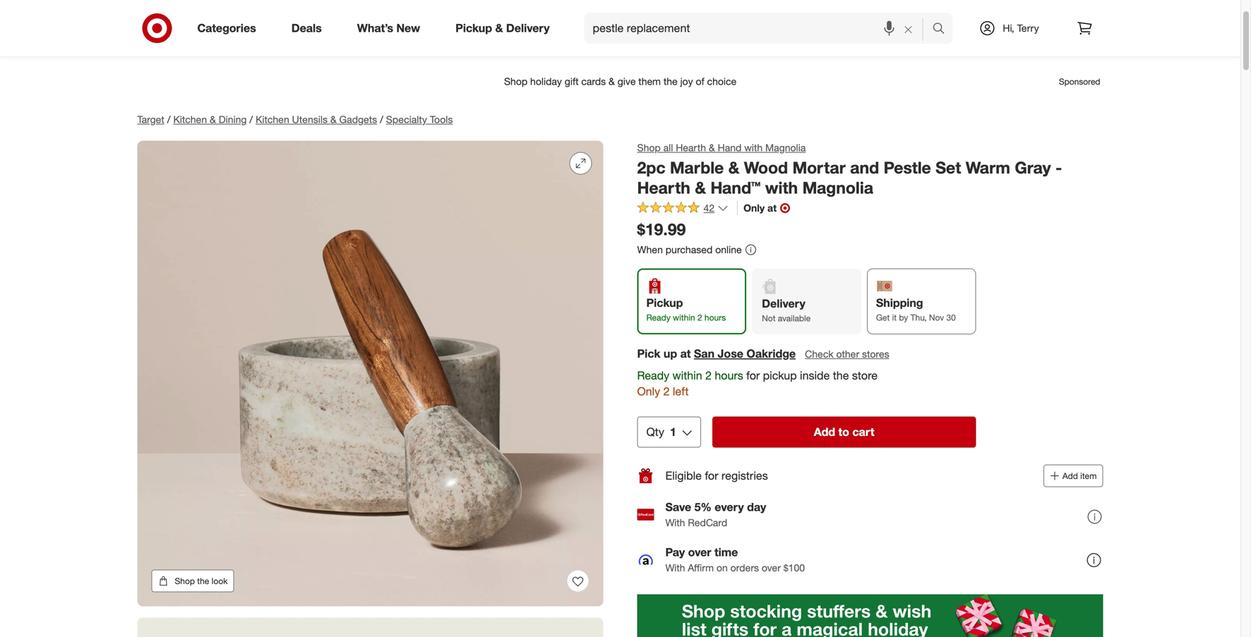 Task type: locate. For each thing, give the bounding box(es) containing it.
search button
[[926, 13, 960, 47]]

0 horizontal spatial 2
[[664, 385, 670, 399]]

delivery
[[506, 21, 550, 35], [762, 297, 806, 311]]

the inside ready within 2 hours for pickup inside the store only 2 left
[[833, 369, 849, 383]]

1 vertical spatial delivery
[[762, 297, 806, 311]]

time
[[715, 546, 738, 560]]

score
[[600, 10, 638, 26]]

ready up the pick at the bottom
[[647, 313, 671, 323]]

over up affirm
[[688, 546, 712, 560]]

1 horizontal spatial at
[[768, 202, 777, 214]]

new
[[397, 21, 420, 35]]

pickup up the up
[[647, 296, 683, 310]]

and
[[851, 158, 880, 178]]

2pc
[[637, 158, 666, 178]]

1 vertical spatial hours
[[715, 369, 744, 383]]

2
[[698, 313, 703, 323], [706, 369, 712, 383], [664, 385, 670, 399]]

0 vertical spatial over
[[688, 546, 712, 560]]

for down san jose oakridge button on the right bottom of the page
[[747, 369, 760, 383]]

orders
[[731, 562, 759, 575]]

kitchen left utensils
[[256, 113, 289, 126]]

within up the up
[[673, 313, 695, 323]]

utensils
[[292, 113, 328, 126]]

0 horizontal spatial for
[[705, 469, 719, 483]]

0 vertical spatial ready
[[647, 313, 671, 323]]

mortar
[[793, 158, 846, 178]]

hearth
[[676, 142, 706, 154], [637, 178, 691, 198]]

with down wood
[[766, 178, 798, 198]]

/ right gadgets
[[380, 113, 383, 126]]

0 vertical spatial hearth
[[676, 142, 706, 154]]

shop for shop all hearth & hand with magnolia 2pc marble & wood mortar and pestle set warm gray - hearth & hand™ with magnolia
[[637, 142, 661, 154]]

pickup for ready
[[647, 296, 683, 310]]

only down hand™
[[744, 202, 765, 214]]

ends
[[521, 10, 553, 26]]

terry
[[1018, 22, 1039, 34]]

hours inside ready within 2 hours for pickup inside the store only 2 left
[[715, 369, 744, 383]]

inside
[[800, 369, 830, 383]]

categories
[[197, 21, 256, 35]]

1 horizontal spatial shop
[[637, 142, 661, 154]]

qty
[[647, 426, 665, 439]]

at right the up
[[681, 347, 691, 361]]

qty 1
[[647, 426, 677, 439]]

the down check other stores button
[[833, 369, 849, 383]]

shop inside shop the look link
[[175, 576, 195, 587]]

0 vertical spatial 2
[[698, 313, 703, 323]]

san
[[694, 347, 715, 361]]

hearth down 2pc
[[637, 178, 691, 198]]

2 vertical spatial 2
[[664, 385, 670, 399]]

pickup left start
[[456, 21, 492, 35]]

1 vertical spatial pickup
[[647, 296, 683, 310]]

3 / from the left
[[380, 113, 383, 126]]

0 vertical spatial only
[[744, 202, 765, 214]]

save 5% every day with redcard
[[666, 501, 767, 529]]

with
[[666, 517, 685, 529], [666, 562, 685, 575]]

0 horizontal spatial shop
[[175, 576, 195, 587]]

1 vertical spatial at
[[681, 347, 691, 361]]

2 down san
[[706, 369, 712, 383]]

shipping
[[876, 296, 924, 310]]

ready within 2 hours for pickup inside the store only 2 left
[[637, 369, 878, 399]]

0 vertical spatial within
[[673, 313, 695, 323]]

shop the look
[[175, 576, 228, 587]]

1 horizontal spatial add
[[1063, 471, 1078, 482]]

1 vertical spatial advertisement region
[[637, 595, 1104, 638]]

2pc marble &#38; wood mortar and pestle set warm gray - hearth &#38; hand&#8482; with magnolia, 1 of 7 image
[[137, 141, 604, 607]]

1 vertical spatial within
[[673, 369, 703, 383]]

$19.99
[[637, 220, 686, 239]]

the left look
[[197, 576, 209, 587]]

0 horizontal spatial the
[[197, 576, 209, 587]]

1 with from the top
[[666, 517, 685, 529]]

the
[[833, 369, 849, 383], [197, 576, 209, 587]]

for right the eligible on the bottom right of the page
[[705, 469, 719, 483]]

2 horizontal spatial /
[[380, 113, 383, 126]]

hours down jose
[[715, 369, 744, 383]]

0 vertical spatial for
[[747, 369, 760, 383]]

when purchased online
[[637, 244, 742, 256]]

ready
[[647, 313, 671, 323], [637, 369, 670, 383]]

0 vertical spatial magnolia
[[766, 142, 806, 154]]

ready down the pick at the bottom
[[637, 369, 670, 383]]

0 vertical spatial add
[[814, 426, 836, 439]]

delivery inside the delivery not available
[[762, 297, 806, 311]]

1 horizontal spatial only
[[744, 202, 765, 214]]

2 up san
[[698, 313, 703, 323]]

0 horizontal spatial /
[[167, 113, 171, 126]]

target link
[[137, 113, 164, 126]]

image gallery element
[[137, 141, 604, 638]]

1 vertical spatial over
[[762, 562, 781, 575]]

0 horizontal spatial only
[[637, 385, 661, 399]]

hours
[[705, 313, 726, 323], [715, 369, 744, 383]]

incredible
[[641, 10, 704, 26]]

0 horizontal spatial over
[[688, 546, 712, 560]]

tools
[[430, 113, 453, 126]]

1 vertical spatial with
[[666, 562, 685, 575]]

shop left all
[[637, 142, 661, 154]]

0 vertical spatial shop
[[637, 142, 661, 154]]

only left left
[[637, 385, 661, 399]]

1 horizontal spatial 2
[[698, 313, 703, 323]]

1 vertical spatial only
[[637, 385, 661, 399]]

0 horizontal spatial with
[[745, 142, 763, 154]]

1 horizontal spatial the
[[833, 369, 849, 383]]

only at
[[744, 202, 777, 214]]

pick up at san jose oakridge
[[637, 347, 796, 361]]

pickup inside pickup ready within 2 hours
[[647, 296, 683, 310]]

magnolia down mortar
[[803, 178, 874, 198]]

1 vertical spatial with
[[766, 178, 798, 198]]

0 horizontal spatial delivery
[[506, 21, 550, 35]]

marble
[[670, 158, 724, 178]]

1 vertical spatial the
[[197, 576, 209, 587]]

what's
[[357, 21, 393, 35]]

with inside pay over time with affirm on orders over $100
[[666, 562, 685, 575]]

1 vertical spatial ready
[[637, 369, 670, 383]]

0 horizontal spatial add
[[814, 426, 836, 439]]

over left $100
[[762, 562, 781, 575]]

hours up pick up at san jose oakridge
[[705, 313, 726, 323]]

0 vertical spatial the
[[833, 369, 849, 383]]

nov
[[929, 313, 945, 323]]

0 vertical spatial delivery
[[506, 21, 550, 35]]

0 vertical spatial with
[[666, 517, 685, 529]]

add left the to
[[814, 426, 836, 439]]

/ right target link
[[167, 113, 171, 126]]

advertisement region
[[126, 65, 1115, 99], [637, 595, 1104, 638]]

kitchen right target
[[173, 113, 207, 126]]

/ right dining
[[250, 113, 253, 126]]

& right utensils
[[330, 113, 337, 126]]

available
[[778, 313, 811, 324]]

item
[[1081, 471, 1097, 482]]

1 vertical spatial for
[[705, 469, 719, 483]]

0 horizontal spatial pickup
[[456, 21, 492, 35]]

warm
[[966, 158, 1011, 178]]

ready inside ready within 2 hours for pickup inside the store only 2 left
[[637, 369, 670, 383]]

2 left left
[[664, 385, 670, 399]]

at down wood
[[768, 202, 777, 214]]

0 vertical spatial hours
[[705, 313, 726, 323]]

with down the pay
[[666, 562, 685, 575]]

target
[[137, 113, 164, 126]]

1 horizontal spatial pickup
[[647, 296, 683, 310]]

with
[[745, 142, 763, 154], [766, 178, 798, 198]]

& left hand
[[709, 142, 715, 154]]

1 vertical spatial add
[[1063, 471, 1078, 482]]

over
[[688, 546, 712, 560], [762, 562, 781, 575]]

& down marble
[[695, 178, 706, 198]]

&
[[496, 21, 503, 35], [210, 113, 216, 126], [330, 113, 337, 126], [709, 142, 715, 154], [729, 158, 740, 178], [695, 178, 706, 198]]

2 kitchen from the left
[[256, 113, 289, 126]]

magnolia up wood
[[766, 142, 806, 154]]

for inside ready within 2 hours for pickup inside the store only 2 left
[[747, 369, 760, 383]]

hi, terry
[[1003, 22, 1039, 34]]

shop the look link
[[152, 570, 234, 593]]

today!
[[557, 10, 597, 26]]

1 vertical spatial 2
[[706, 369, 712, 383]]

look
[[212, 576, 228, 587]]

1 horizontal spatial kitchen
[[256, 113, 289, 126]]

0 vertical spatial at
[[768, 202, 777, 214]]

all
[[664, 142, 673, 154]]

shipping get it by thu, nov 30
[[876, 296, 956, 323]]

1 vertical spatial hearth
[[637, 178, 691, 198]]

only
[[744, 202, 765, 214], [637, 385, 661, 399]]

within up left
[[673, 369, 703, 383]]

add left item on the right of page
[[1063, 471, 1078, 482]]

0 horizontal spatial kitchen
[[173, 113, 207, 126]]

0 vertical spatial advertisement region
[[126, 65, 1115, 99]]

within inside ready within 2 hours for pickup inside the store only 2 left
[[673, 369, 703, 383]]

shop left look
[[175, 576, 195, 587]]

1 horizontal spatial /
[[250, 113, 253, 126]]

eligible for registries
[[666, 469, 768, 483]]

pickup & delivery link
[[444, 13, 568, 44]]

pickup
[[456, 21, 492, 35], [647, 296, 683, 310]]

at
[[768, 202, 777, 214], [681, 347, 691, 361]]

with up wood
[[745, 142, 763, 154]]

1 horizontal spatial for
[[747, 369, 760, 383]]

eligible
[[666, 469, 702, 483]]

with down save
[[666, 517, 685, 529]]

1 vertical spatial shop
[[175, 576, 195, 587]]

0 vertical spatial pickup
[[456, 21, 492, 35]]

2 with from the top
[[666, 562, 685, 575]]

shop inside shop all hearth & hand with magnolia 2pc marble & wood mortar and pestle set warm gray - hearth & hand™ with magnolia
[[637, 142, 661, 154]]

1 horizontal spatial delivery
[[762, 297, 806, 311]]

ends today! score incredible online-only deals start saving
[[521, 10, 816, 42]]

magnolia
[[766, 142, 806, 154], [803, 178, 874, 198]]

0 horizontal spatial at
[[681, 347, 691, 361]]

hearth up marble
[[676, 142, 706, 154]]

the inside image gallery element
[[197, 576, 209, 587]]



Task type: vqa. For each thing, say whether or not it's contained in the screenshot.
2nd Kitchen from right
yes



Task type: describe. For each thing, give the bounding box(es) containing it.
pestle
[[884, 158, 931, 178]]

hand
[[718, 142, 742, 154]]

registries
[[722, 469, 768, 483]]

add to cart button
[[713, 417, 977, 448]]

add for add to cart
[[814, 426, 836, 439]]

5%
[[695, 501, 712, 515]]

cart
[[853, 426, 875, 439]]

pickup ready within 2 hours
[[647, 296, 726, 323]]

save
[[666, 501, 692, 515]]

& left dining
[[210, 113, 216, 126]]

stores
[[863, 348, 890, 360]]

kitchen utensils & gadgets link
[[256, 113, 377, 126]]

redcard
[[688, 517, 728, 529]]

only
[[752, 10, 778, 26]]

wood
[[744, 158, 788, 178]]

& left start
[[496, 21, 503, 35]]

saving
[[548, 30, 578, 42]]

2 horizontal spatial 2
[[706, 369, 712, 383]]

42
[[704, 202, 715, 214]]

What can we help you find? suggestions appear below search field
[[585, 13, 936, 44]]

gadgets
[[339, 113, 377, 126]]

other
[[837, 348, 860, 360]]

deals link
[[280, 13, 340, 44]]

day
[[747, 501, 767, 515]]

by
[[899, 313, 909, 323]]

search
[[926, 23, 960, 36]]

42 link
[[637, 201, 729, 218]]

2 / from the left
[[250, 113, 253, 126]]

not
[[762, 313, 776, 324]]

-
[[1056, 158, 1063, 178]]

to
[[839, 426, 850, 439]]

add item button
[[1044, 465, 1104, 488]]

add item
[[1063, 471, 1097, 482]]

pick
[[637, 347, 661, 361]]

1
[[670, 426, 677, 439]]

oakridge
[[747, 347, 796, 361]]

check other stores button
[[805, 347, 890, 362]]

1 horizontal spatial with
[[766, 178, 798, 198]]

online
[[716, 244, 742, 256]]

left
[[673, 385, 689, 399]]

within inside pickup ready within 2 hours
[[673, 313, 695, 323]]

pay over time with affirm on orders over $100
[[666, 546, 805, 575]]

check other stores
[[805, 348, 890, 360]]

1 / from the left
[[167, 113, 171, 126]]

2 inside pickup ready within 2 hours
[[698, 313, 703, 323]]

what's new
[[357, 21, 420, 35]]

start
[[521, 30, 545, 42]]

deals
[[292, 21, 322, 35]]

set
[[936, 158, 962, 178]]

1 kitchen from the left
[[173, 113, 207, 126]]

add to cart
[[814, 426, 875, 439]]

pay
[[666, 546, 685, 560]]

shop all hearth & hand with magnolia 2pc marble & wood mortar and pestle set warm gray - hearth & hand™ with magnolia
[[637, 142, 1063, 198]]

pickup for &
[[456, 21, 492, 35]]

& up hand™
[[729, 158, 740, 178]]

1 vertical spatial magnolia
[[803, 178, 874, 198]]

up
[[664, 347, 678, 361]]

what's new link
[[345, 13, 438, 44]]

deals
[[782, 10, 816, 26]]

check
[[805, 348, 834, 360]]

purchased
[[666, 244, 713, 256]]

san jose oakridge button
[[694, 346, 796, 362]]

ready inside pickup ready within 2 hours
[[647, 313, 671, 323]]

every
[[715, 501, 744, 515]]

add for add item
[[1063, 471, 1078, 482]]

jose
[[718, 347, 744, 361]]

delivery not available
[[762, 297, 811, 324]]

pickup & delivery
[[456, 21, 550, 35]]

only inside ready within 2 hours for pickup inside the store only 2 left
[[637, 385, 661, 399]]

hours inside pickup ready within 2 hours
[[705, 313, 726, 323]]

it
[[893, 313, 897, 323]]

hi,
[[1003, 22, 1015, 34]]

0 vertical spatial with
[[745, 142, 763, 154]]

specialty tools link
[[386, 113, 453, 126]]

gray
[[1015, 158, 1051, 178]]

kitchen & dining link
[[173, 113, 247, 126]]

1 horizontal spatial over
[[762, 562, 781, 575]]

shop for shop the look
[[175, 576, 195, 587]]

when
[[637, 244, 663, 256]]

store
[[853, 369, 878, 383]]

on
[[717, 562, 728, 575]]

online-
[[708, 10, 752, 26]]

with inside save 5% every day with redcard
[[666, 517, 685, 529]]

$100
[[784, 562, 805, 575]]

hand™
[[711, 178, 761, 198]]

target / kitchen & dining / kitchen utensils & gadgets / specialty tools
[[137, 113, 453, 126]]

30
[[947, 313, 956, 323]]

cyber monday target deals image
[[425, 9, 510, 43]]

categories link
[[185, 13, 274, 44]]

affirm
[[688, 562, 714, 575]]

pickup
[[763, 369, 797, 383]]



